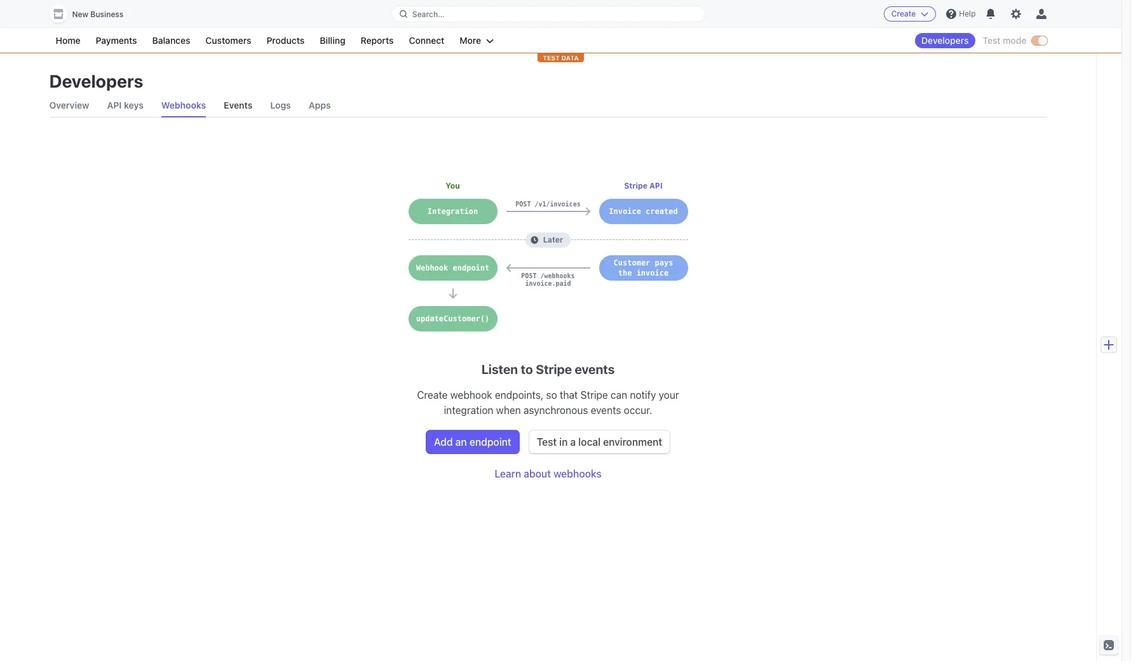 Task type: locate. For each thing, give the bounding box(es) containing it.
stripe api
[[625, 181, 663, 191]]

create for create
[[892, 9, 916, 18]]

0 horizontal spatial create
[[417, 390, 448, 401]]

post up invoice.paid
[[522, 273, 537, 280]]

create for create webhook endpoints, so that stripe can notify your integration when asynchronous events occur.
[[417, 390, 448, 401]]

data
[[562, 54, 579, 62]]

1 horizontal spatial test
[[983, 35, 1001, 46]]

you
[[446, 181, 460, 191]]

create inside button
[[892, 9, 916, 18]]

post left /v1/invoices
[[516, 201, 531, 208]]

api left keys
[[107, 100, 122, 111]]

integration
[[444, 405, 494, 416]]

more button
[[454, 33, 500, 48]]

api inside tab list
[[107, 100, 122, 111]]

developers up overview on the left top of page
[[49, 71, 143, 92]]

create up developers link at the right of page
[[892, 9, 916, 18]]

create
[[892, 9, 916, 18], [417, 390, 448, 401]]

billing link
[[314, 33, 352, 48]]

test
[[543, 54, 560, 62]]

webhook endpoint
[[416, 264, 490, 273]]

test left mode
[[983, 35, 1001, 46]]

balances link
[[146, 33, 197, 48]]

stripe left can
[[581, 390, 608, 401]]

add
[[434, 437, 453, 448]]

endpoint right webhook
[[453, 264, 490, 273]]

webhooks
[[554, 469, 602, 480]]

customer
[[614, 259, 651, 268]]

1 horizontal spatial create
[[892, 9, 916, 18]]

1 horizontal spatial developers
[[922, 35, 969, 46]]

test in a local environment button
[[529, 431, 670, 454]]

developers link
[[916, 33, 976, 48]]

2 vertical spatial stripe
[[581, 390, 608, 401]]

2 horizontal spatial stripe
[[625, 181, 648, 191]]

1 vertical spatial developers
[[49, 71, 143, 92]]

test left in
[[537, 437, 557, 448]]

later
[[543, 235, 564, 244]]

events
[[575, 362, 615, 377], [591, 405, 622, 416]]

events down can
[[591, 405, 622, 416]]

developers down help popup button
[[922, 35, 969, 46]]

Search… text field
[[392, 6, 705, 22]]

notifications image
[[986, 9, 997, 19]]

stripe up so
[[536, 362, 572, 377]]

stripe up invoice created
[[625, 181, 648, 191]]

pays
[[655, 259, 674, 268]]

stripe
[[625, 181, 648, 191], [536, 362, 572, 377], [581, 390, 608, 401]]

0 vertical spatial api
[[107, 100, 122, 111]]

reports link
[[354, 33, 400, 48]]

home
[[56, 35, 80, 46]]

developers
[[922, 35, 969, 46], [49, 71, 143, 92]]

logs
[[270, 100, 291, 111]]

create button
[[884, 6, 937, 22]]

endpoint right an
[[470, 437, 512, 448]]

events up can
[[575, 362, 615, 377]]

0 vertical spatial create
[[892, 9, 916, 18]]

home link
[[49, 33, 87, 48]]

0 horizontal spatial developers
[[49, 71, 143, 92]]

invoice
[[637, 269, 669, 278]]

endpoint inside button
[[470, 437, 512, 448]]

customer pays the invoice
[[614, 259, 674, 278]]

1 horizontal spatial stripe
[[581, 390, 608, 401]]

can
[[611, 390, 628, 401]]

1 vertical spatial stripe
[[536, 362, 572, 377]]

0 vertical spatial post
[[516, 201, 531, 208]]

your
[[659, 390, 679, 401]]

1 vertical spatial create
[[417, 390, 448, 401]]

api up created
[[650, 181, 663, 191]]

create inside create webhook endpoints, so that stripe can notify your integration when asynchronous events occur.
[[417, 390, 448, 401]]

learn about webhooks link
[[495, 467, 602, 482]]

learn about webhooks
[[495, 469, 602, 480]]

api keys
[[107, 100, 144, 111]]

1 vertical spatial endpoint
[[470, 437, 512, 448]]

tab list
[[49, 94, 1048, 118]]

when
[[496, 405, 521, 416]]

invoice.paid
[[525, 280, 571, 287]]

test inside "button"
[[537, 437, 557, 448]]

0 horizontal spatial api
[[107, 100, 122, 111]]

0 vertical spatial test
[[983, 35, 1001, 46]]

integration
[[428, 207, 478, 216]]

to
[[521, 362, 533, 377]]

customers
[[206, 35, 251, 46]]

endpoint
[[453, 264, 490, 273], [470, 437, 512, 448]]

mode
[[1003, 35, 1027, 46]]

0 vertical spatial developers
[[922, 35, 969, 46]]

overview
[[49, 100, 89, 111]]

1 horizontal spatial api
[[650, 181, 663, 191]]

test for test in a local environment
[[537, 437, 557, 448]]

post inside post /webhooks invoice.paid
[[522, 273, 537, 280]]

overview link
[[49, 94, 89, 117]]

1 vertical spatial test
[[537, 437, 557, 448]]

apps
[[309, 100, 331, 111]]

that
[[560, 390, 578, 401]]

help button
[[942, 4, 981, 24]]

add an endpoint
[[434, 437, 512, 448]]

help
[[960, 9, 976, 18]]

post
[[516, 201, 531, 208], [522, 273, 537, 280]]

1 vertical spatial events
[[591, 405, 622, 416]]

occur.
[[624, 405, 653, 416]]

logs link
[[270, 94, 291, 117]]

0 horizontal spatial test
[[537, 437, 557, 448]]

1 vertical spatial post
[[522, 273, 537, 280]]

1 vertical spatial api
[[650, 181, 663, 191]]

test
[[983, 35, 1001, 46], [537, 437, 557, 448]]

new business
[[72, 10, 123, 19]]

create left "webhook"
[[417, 390, 448, 401]]

add an endpoint button
[[427, 431, 519, 454]]

api
[[107, 100, 122, 111], [650, 181, 663, 191]]



Task type: describe. For each thing, give the bounding box(es) containing it.
learn
[[495, 469, 521, 480]]

endpoints,
[[495, 390, 544, 401]]

webhooks link
[[161, 94, 206, 117]]

0 horizontal spatial stripe
[[536, 362, 572, 377]]

post for post /webhooks invoice.paid
[[522, 273, 537, 280]]

in
[[560, 437, 568, 448]]

invoice created
[[609, 207, 678, 216]]

post /webhooks invoice.paid
[[522, 273, 575, 287]]

products link
[[260, 33, 311, 48]]

events link
[[224, 94, 253, 117]]

Search… search field
[[392, 6, 705, 22]]

keys
[[124, 100, 144, 111]]

api keys link
[[107, 94, 144, 117]]

events
[[224, 100, 253, 111]]

webhook
[[451, 390, 493, 401]]

environment
[[603, 437, 663, 448]]

post /v1/invoices
[[516, 201, 581, 208]]

test for test mode
[[983, 35, 1001, 46]]

webhooks
[[161, 100, 206, 111]]

tab list containing overview
[[49, 94, 1048, 118]]

connect link
[[403, 33, 451, 48]]

create webhook endpoints, so that stripe can notify your integration when asynchronous events occur.
[[417, 390, 679, 416]]

an
[[456, 437, 467, 448]]

listen
[[482, 362, 518, 377]]

balances
[[152, 35, 190, 46]]

events inside create webhook endpoints, so that stripe can notify your integration when asynchronous events occur.
[[591, 405, 622, 416]]

/v1/invoices
[[535, 201, 581, 208]]

0 vertical spatial stripe
[[625, 181, 648, 191]]

test in a local environment
[[537, 437, 663, 448]]

a
[[571, 437, 576, 448]]

created
[[646, 207, 678, 216]]

billing
[[320, 35, 346, 46]]

test data
[[543, 54, 579, 62]]

search…
[[413, 9, 445, 19]]

products
[[267, 35, 305, 46]]

customers link
[[199, 33, 258, 48]]

webhook
[[416, 264, 448, 273]]

post for post /v1/invoices
[[516, 201, 531, 208]]

so
[[546, 390, 557, 401]]

payments link
[[89, 33, 143, 48]]

local
[[579, 437, 601, 448]]

the
[[619, 269, 632, 278]]

reports
[[361, 35, 394, 46]]

/webhooks
[[541, 273, 575, 280]]

connect
[[409, 35, 445, 46]]

new
[[72, 10, 88, 19]]

more
[[460, 35, 481, 46]]

notify
[[630, 390, 656, 401]]

about
[[524, 469, 551, 480]]

business
[[91, 10, 123, 19]]

stripe inside create webhook endpoints, so that stripe can notify your integration when asynchronous events occur.
[[581, 390, 608, 401]]

apps link
[[309, 94, 331, 117]]

0 vertical spatial endpoint
[[453, 264, 490, 273]]

new business button
[[49, 5, 136, 23]]

payments
[[96, 35, 137, 46]]

updatecustomer()
[[416, 315, 490, 324]]

invoice
[[609, 207, 641, 216]]

asynchronous
[[524, 405, 588, 416]]

test mode
[[983, 35, 1027, 46]]

0 vertical spatial events
[[575, 362, 615, 377]]

listen to stripe events
[[482, 362, 615, 377]]



Task type: vqa. For each thing, say whether or not it's contained in the screenshot.
Security
no



